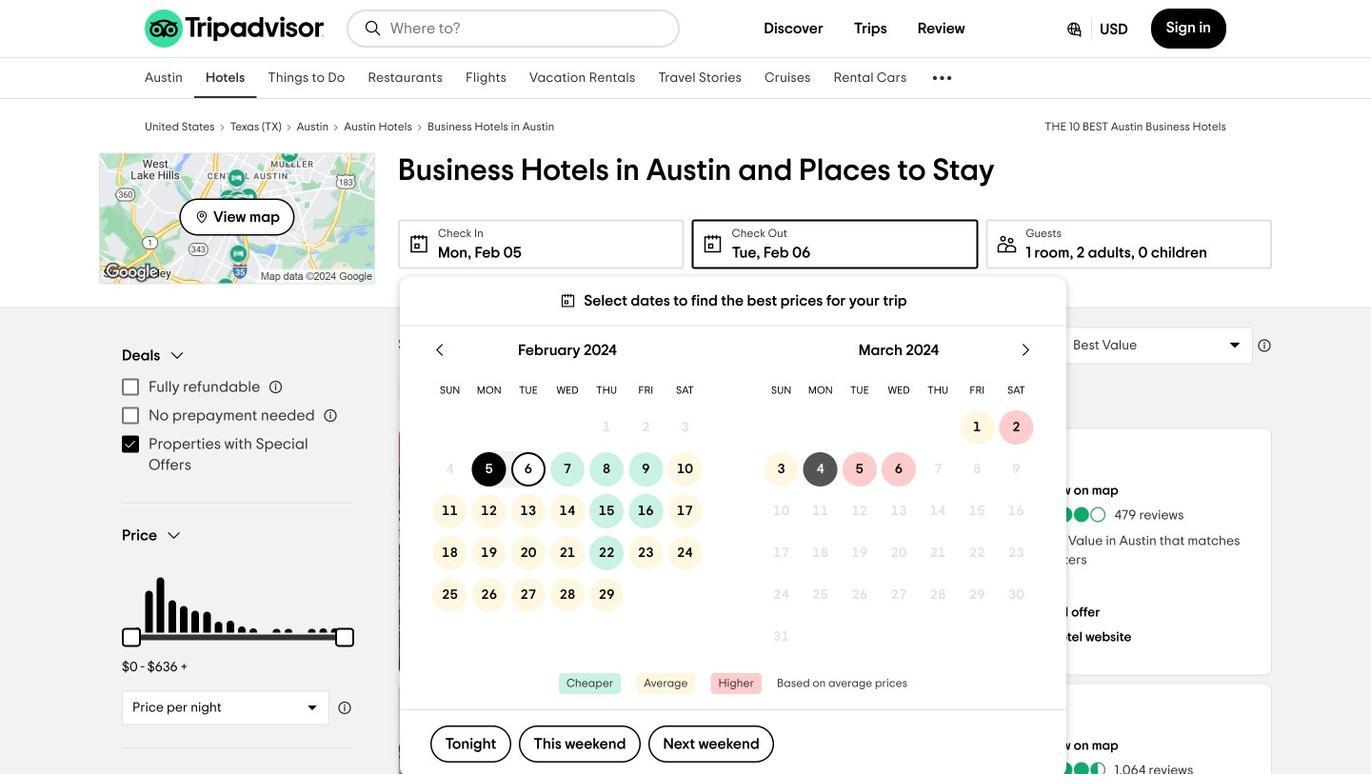 Task type: describe. For each thing, give the bounding box(es) containing it.
Search search field
[[391, 20, 663, 37]]

previous month image
[[431, 341, 450, 360]]

carousel of images figure
[[399, 429, 656, 675]]

4.5 of 5 bubbles. 1,064 reviews element
[[1024, 761, 1194, 775]]

row group for 2nd grid from the left
[[762, 407, 1037, 658]]

february 5, 2024 cell
[[470, 451, 509, 488]]

2 grid from the left
[[762, 326, 1037, 658]]

search image
[[364, 19, 383, 38]]

row group for 2nd grid from right
[[431, 407, 705, 616]]

tripadvisor image
[[145, 10, 324, 48]]

entrance image
[[399, 685, 656, 775]]

maximum price slider
[[324, 617, 366, 659]]

minimum price slider
[[111, 617, 152, 659]]



Task type: locate. For each thing, give the bounding box(es) containing it.
None search field
[[349, 11, 678, 46]]

0 horizontal spatial row group
[[431, 407, 705, 616]]

1 vertical spatial save to a trip image
[[618, 700, 641, 723]]

0 vertical spatial save to a trip image
[[618, 444, 641, 467]]

0 horizontal spatial grid
[[431, 326, 705, 658]]

2 row group from the left
[[762, 407, 1037, 658]]

1 save to a trip image from the top
[[618, 444, 641, 467]]

group
[[122, 346, 353, 480], [111, 526, 366, 725]]

1 vertical spatial group
[[111, 526, 366, 725]]

next month image
[[1017, 341, 1037, 360]]

save to a trip image
[[618, 444, 641, 467], [618, 700, 641, 723]]

1 grid from the left
[[431, 326, 705, 658]]

1 horizontal spatial row group
[[762, 407, 1037, 658]]

menu
[[122, 373, 353, 480]]

row
[[431, 375, 705, 407], [762, 375, 1037, 407], [431, 407, 705, 449], [762, 407, 1037, 449], [431, 449, 705, 491], [762, 449, 1037, 491], [431, 491, 705, 532], [762, 491, 1037, 532], [431, 532, 705, 574], [762, 532, 1037, 574], [431, 574, 705, 616], [762, 574, 1037, 616]]

grid
[[431, 326, 705, 658], [762, 326, 1037, 658]]

row group
[[431, 407, 705, 616], [762, 407, 1037, 658]]

1 row group from the left
[[431, 407, 705, 616]]

0 vertical spatial group
[[122, 346, 353, 480]]

1 horizontal spatial grid
[[762, 326, 1037, 658]]

2 save to a trip image from the top
[[618, 700, 641, 723]]

4.0 of 5 bubbles. 479 reviews element
[[1024, 505, 1185, 524]]

february 4, 2024 cell
[[431, 452, 470, 487]]



Task type: vqa. For each thing, say whether or not it's contained in the screenshot.
this
no



